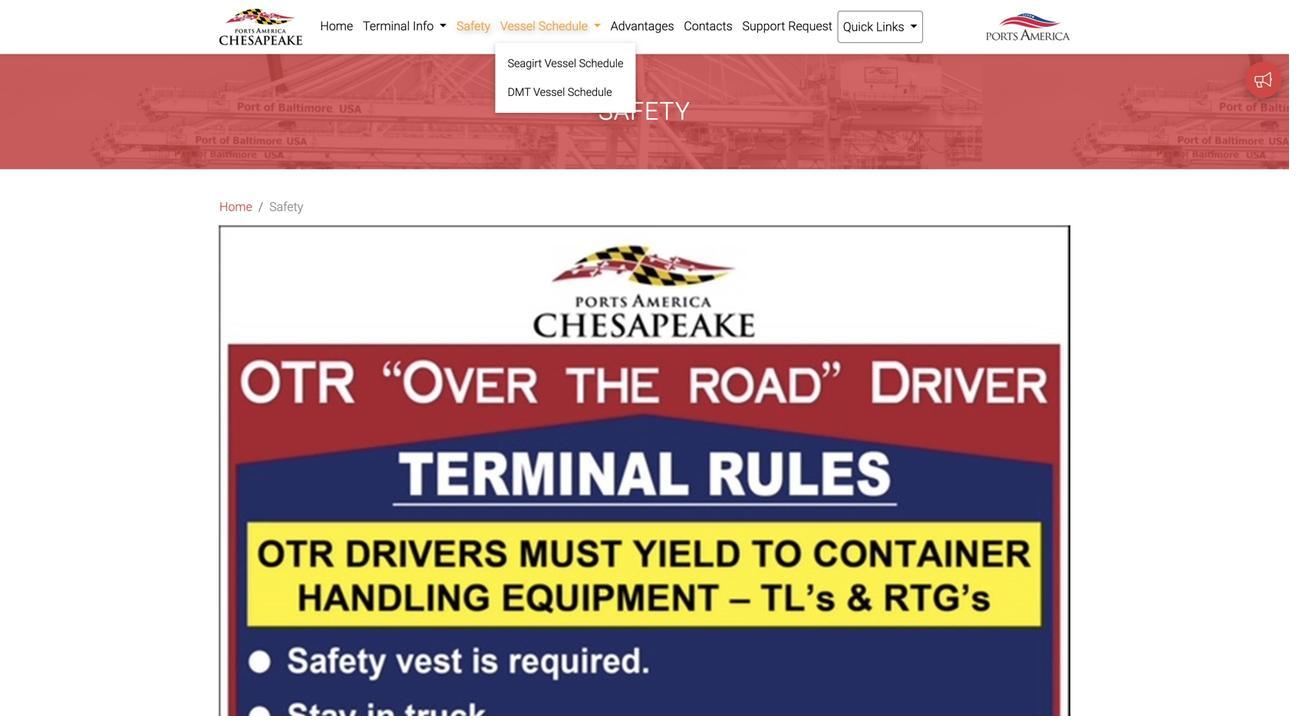 Task type: describe. For each thing, give the bounding box(es) containing it.
dmt
[[508, 86, 531, 99]]

seagirt
[[508, 57, 542, 70]]

2 vertical spatial safety
[[269, 199, 303, 214]]

0 vertical spatial schedule
[[539, 19, 588, 33]]

terminal info
[[363, 19, 437, 33]]

0 vertical spatial vessel
[[500, 19, 536, 33]]

vessel for dmt
[[534, 86, 565, 99]]

vessel schedule link
[[496, 11, 606, 41]]

advantages link
[[606, 11, 679, 41]]

vessel for seagirt
[[545, 57, 577, 70]]

seagirt vessel schedule link
[[502, 49, 630, 78]]

safety link
[[452, 11, 496, 41]]

terminal info link
[[358, 11, 452, 41]]

quick links link
[[838, 11, 923, 43]]

quick
[[843, 20, 873, 34]]

info
[[413, 19, 434, 33]]

contacts
[[684, 19, 733, 33]]



Task type: locate. For each thing, give the bounding box(es) containing it.
support request link
[[738, 11, 838, 41]]

seagirt vessel schedule
[[508, 57, 624, 70]]

schedule for dmt vessel schedule
[[568, 86, 612, 99]]

0 vertical spatial home
[[320, 19, 353, 33]]

dmt vessel schedule link
[[502, 78, 630, 107]]

1 vertical spatial home link
[[220, 198, 252, 216]]

2 vertical spatial vessel
[[534, 86, 565, 99]]

0 vertical spatial home link
[[315, 11, 358, 41]]

support request
[[743, 19, 833, 33]]

0 horizontal spatial home link
[[220, 198, 252, 216]]

schedule for seagirt vessel schedule
[[579, 57, 624, 70]]

schedule down seagirt vessel schedule link
[[568, 86, 612, 99]]

vessel up 'dmt vessel schedule'
[[545, 57, 577, 70]]

0 horizontal spatial safety
[[269, 199, 303, 214]]

request
[[788, 19, 833, 33]]

support
[[743, 19, 786, 33]]

links
[[876, 20, 905, 34]]

0 horizontal spatial home
[[220, 199, 252, 214]]

contacts link
[[679, 11, 738, 41]]

2 vertical spatial schedule
[[568, 86, 612, 99]]

1 vertical spatial home
[[220, 199, 252, 214]]

1 vertical spatial vessel
[[545, 57, 577, 70]]

safety
[[457, 19, 491, 33], [599, 97, 691, 126], [269, 199, 303, 214]]

vessel schedule
[[500, 19, 591, 33]]

1 vertical spatial schedule
[[579, 57, 624, 70]]

schedule
[[539, 19, 588, 33], [579, 57, 624, 70], [568, 86, 612, 99]]

schedule up the dmt vessel schedule link
[[579, 57, 624, 70]]

home link
[[315, 11, 358, 41], [220, 198, 252, 216]]

schedule up seagirt vessel schedule on the left of page
[[539, 19, 588, 33]]

vessel right dmt
[[534, 86, 565, 99]]

1 vertical spatial safety
[[599, 97, 691, 126]]

1 horizontal spatial safety
[[457, 19, 491, 33]]

dmt vessel schedule
[[508, 86, 612, 99]]

vessel
[[500, 19, 536, 33], [545, 57, 577, 70], [534, 86, 565, 99]]

2 horizontal spatial safety
[[599, 97, 691, 126]]

1 horizontal spatial home
[[320, 19, 353, 33]]

quick links
[[843, 20, 908, 34]]

advantages
[[611, 19, 674, 33]]

home
[[320, 19, 353, 33], [220, 199, 252, 214]]

terminal
[[363, 19, 410, 33]]

1 horizontal spatial home link
[[315, 11, 358, 41]]

vessel up seagirt at left top
[[500, 19, 536, 33]]

0 vertical spatial safety
[[457, 19, 491, 33]]

otr driver terminal rules image
[[219, 225, 1071, 716]]



Task type: vqa. For each thing, say whether or not it's contained in the screenshot.
Request
yes



